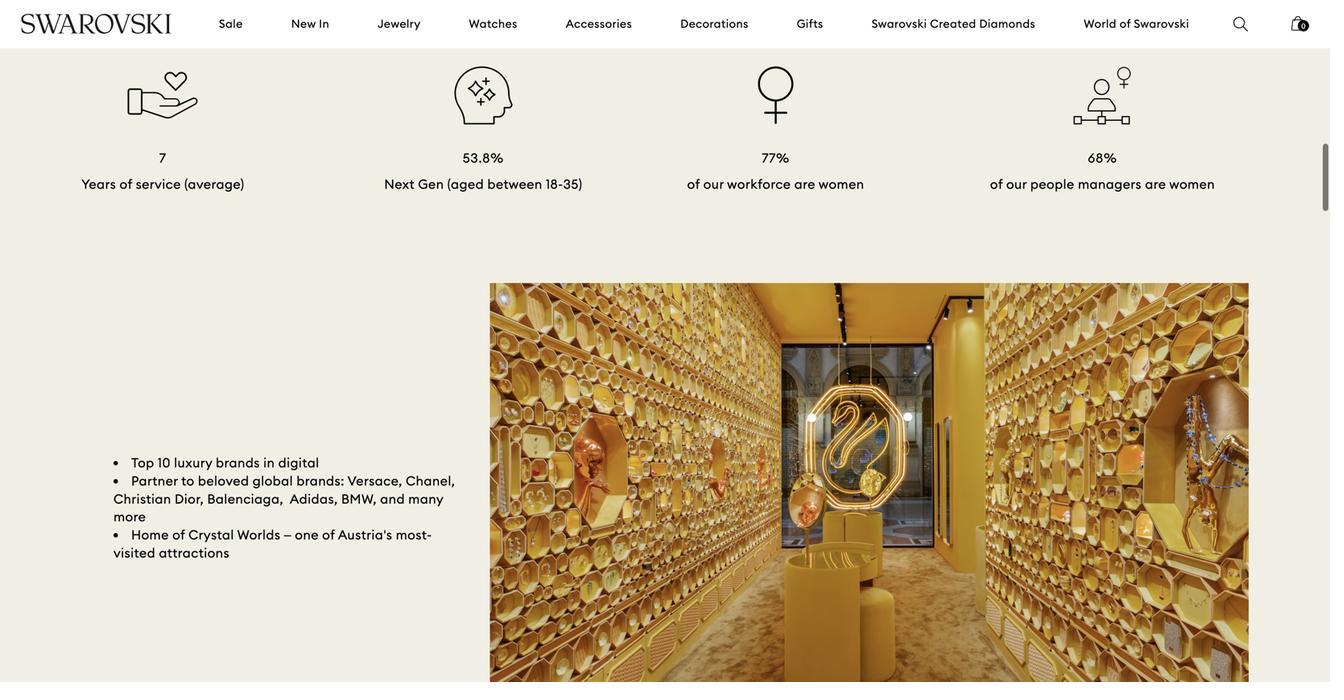 Task type: locate. For each thing, give the bounding box(es) containing it.
of right years
[[120, 176, 132, 192]]

2 our from the left
[[1006, 176, 1027, 192]]

cart-mobile image image
[[1292, 16, 1305, 31]]

accessories link
[[566, 16, 632, 32]]

swarovski right world
[[1134, 17, 1189, 31]]

0 horizontal spatial are
[[794, 176, 816, 192]]

1 swarovski from the left
[[872, 17, 927, 31]]

watches
[[469, 17, 518, 31]]

world
[[1084, 17, 1117, 31]]

crystal
[[189, 527, 234, 543]]

accessories
[[566, 17, 632, 31]]

many
[[408, 491, 443, 507]]

top 10 luxury brands in digital partner to beloved global brands: versace, chanel, christian dior, balenciaga,  adidas, bmw, and many more home of crystal worlds – one of austria's most- visited attractions
[[114, 455, 455, 561]]

swarovski image
[[20, 14, 172, 34]]

of left people
[[990, 176, 1003, 192]]

0 link
[[1292, 14, 1309, 42]]

10
[[158, 455, 171, 471]]

gifts link
[[797, 16, 823, 32]]

1 our from the left
[[703, 176, 724, 192]]

–
[[284, 527, 292, 543]]

top
[[131, 455, 154, 471]]

are
[[794, 176, 816, 192], [1145, 176, 1166, 192]]

bmw,
[[341, 491, 377, 507]]

decorations link
[[681, 16, 749, 32]]

1 horizontal spatial swarovski
[[1134, 17, 1189, 31]]

1 horizontal spatial are
[[1145, 176, 1166, 192]]

of right one
[[322, 527, 335, 543]]

austria's
[[338, 527, 392, 543]]

workforce
[[727, 176, 791, 192]]

more
[[114, 509, 146, 525]]

of
[[1120, 17, 1131, 31], [120, 176, 132, 192], [687, 176, 700, 192], [990, 176, 1003, 192], [172, 527, 185, 543], [322, 527, 335, 543]]

are right workforce
[[794, 176, 816, 192]]

of our workforce are women
[[687, 176, 864, 192]]

global
[[253, 473, 293, 489]]

new in
[[291, 17, 329, 31]]

swarovski created diamonds
[[872, 17, 1036, 31]]

1 horizontal spatial women
[[1170, 176, 1215, 192]]

our
[[703, 176, 724, 192], [1006, 176, 1027, 192]]

to
[[181, 473, 195, 489]]

our left people
[[1006, 176, 1027, 192]]

our left workforce
[[703, 176, 724, 192]]

next gen (aged between 18-35)
[[384, 176, 582, 192]]

0 horizontal spatial our
[[703, 176, 724, 192]]

0 horizontal spatial women
[[819, 176, 864, 192]]

0
[[1302, 22, 1306, 30]]

swarovski left created
[[872, 17, 927, 31]]

our for workforce
[[703, 176, 724, 192]]

1 are from the left
[[794, 176, 816, 192]]

service
[[136, 176, 181, 192]]

swarovski
[[872, 17, 927, 31], [1134, 17, 1189, 31]]

and
[[380, 491, 405, 507]]

new in link
[[291, 16, 329, 32]]

beloved
[[198, 473, 249, 489]]

1 horizontal spatial our
[[1006, 176, 1027, 192]]

new
[[291, 17, 316, 31]]

gen
[[418, 176, 444, 192]]

women
[[819, 176, 864, 192], [1170, 176, 1215, 192]]

are right managers
[[1145, 176, 1166, 192]]

gifts
[[797, 17, 823, 31]]

77%
[[762, 150, 790, 166]]

chanel,
[[406, 473, 455, 489]]

of our people managers are women
[[990, 176, 1215, 192]]

between
[[487, 176, 543, 192]]

search image image
[[1234, 17, 1248, 31]]

swarovski created diamonds link
[[872, 16, 1036, 32]]

christian
[[114, 491, 171, 507]]

0 horizontal spatial swarovski
[[872, 17, 927, 31]]



Task type: describe. For each thing, give the bounding box(es) containing it.
people
[[1030, 176, 1075, 192]]

dior,
[[175, 491, 204, 507]]

sale link
[[219, 16, 243, 32]]

53.8%
[[463, 150, 504, 166]]

2 swarovski from the left
[[1134, 17, 1189, 31]]

one
[[295, 527, 319, 543]]

2 are from the left
[[1145, 176, 1166, 192]]

visited
[[114, 545, 155, 561]]

years
[[81, 176, 116, 192]]

partner
[[131, 473, 178, 489]]

our for people
[[1006, 176, 1027, 192]]

of right world
[[1120, 17, 1131, 31]]

world of swarovski
[[1084, 17, 1189, 31]]

decorations
[[681, 17, 749, 31]]

created
[[930, 17, 976, 31]]

brands
[[216, 455, 260, 471]]

versace,
[[348, 473, 402, 489]]

most-
[[396, 527, 432, 543]]

brands:
[[297, 473, 345, 489]]

2 women from the left
[[1170, 176, 1215, 192]]

jewelry link
[[378, 16, 421, 32]]

home
[[131, 527, 169, 543]]

next
[[384, 176, 415, 192]]

of up attractions
[[172, 527, 185, 543]]

35)
[[563, 176, 582, 192]]

watches link
[[469, 16, 518, 32]]

jewelry
[[378, 17, 421, 31]]

68%
[[1088, 150, 1117, 166]]

in
[[319, 17, 329, 31]]

of left workforce
[[687, 176, 700, 192]]

18-
[[546, 176, 563, 192]]

sale
[[219, 17, 243, 31]]

(aged
[[447, 176, 484, 192]]

balenciaga,
[[207, 491, 283, 507]]

luxury
[[174, 455, 212, 471]]

in
[[263, 455, 275, 471]]

digital
[[278, 455, 319, 471]]

7
[[159, 150, 166, 166]]

diamonds
[[979, 17, 1036, 31]]

worlds
[[237, 527, 281, 543]]

1 women from the left
[[819, 176, 864, 192]]

managers
[[1078, 176, 1142, 192]]

(average)
[[184, 176, 244, 192]]

attractions
[[159, 545, 230, 561]]

years of service (average)
[[81, 176, 244, 192]]

world of swarovski link
[[1084, 16, 1189, 32]]



Task type: vqa. For each thing, say whether or not it's contained in the screenshot.
Move
no



